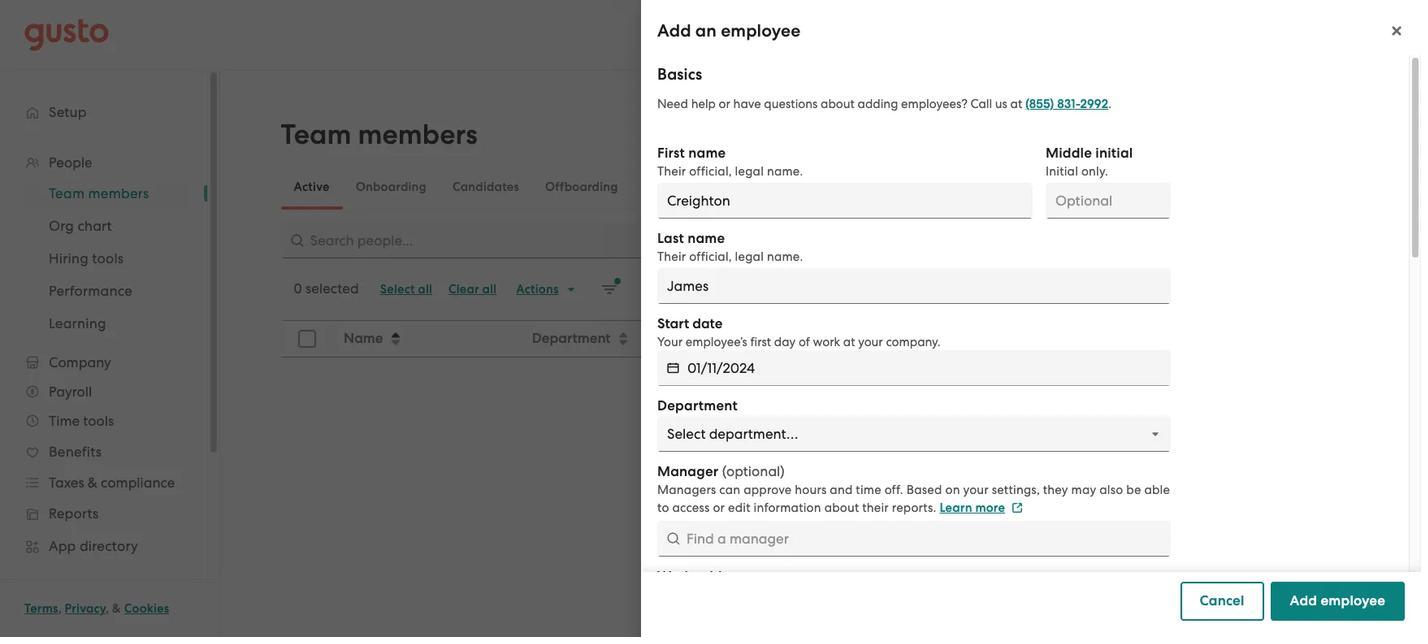 Task type: locate. For each thing, give the bounding box(es) containing it.
0 vertical spatial department
[[532, 330, 610, 347]]

settings,
[[992, 483, 1040, 497]]

official, for last name
[[689, 249, 732, 264]]

candidates
[[453, 180, 519, 194]]

opens in a new tab image
[[1012, 502, 1023, 514]]

1 vertical spatial add
[[1290, 592, 1317, 609]]

2 all from the left
[[482, 282, 497, 297]]

managers can approve hours and time off. based on your settings, they may also be able to access or edit information about their reports.
[[657, 483, 1170, 515]]

learn more
[[940, 501, 1005, 515]]

name for last name
[[687, 230, 725, 247]]

1 vertical spatial name
[[687, 230, 725, 247]]

adding
[[858, 97, 898, 111]]

all for clear all
[[482, 282, 497, 297]]

learn
[[940, 501, 972, 515]]

0 selected status
[[294, 280, 359, 297]]

cookies button
[[124, 599, 169, 618]]

department button
[[522, 322, 801, 356]]

0 vertical spatial name.
[[767, 164, 803, 179]]

official, inside last name their official, legal name.
[[689, 249, 732, 264]]

work address
[[657, 568, 748, 585]]

manager
[[657, 463, 719, 480]]

1 horizontal spatial at
[[1010, 97, 1022, 111]]

1 all from the left
[[418, 282, 432, 297]]

dismissed
[[644, 180, 701, 194]]

privacy link
[[65, 601, 106, 616]]

also
[[1100, 483, 1123, 497]]

Manager field
[[657, 521, 1171, 557]]

name
[[688, 145, 726, 162], [687, 230, 725, 247]]

your inside managers can approve hours and time off. based on your settings, they may also be able to access or edit information about their reports.
[[963, 483, 989, 497]]

their for first
[[657, 164, 686, 179]]

official, up date
[[689, 249, 732, 264]]

and
[[830, 483, 853, 497]]

legal for first name
[[735, 164, 764, 179]]

to
[[657, 501, 669, 515]]

or left edit
[[713, 501, 725, 515]]

clear all button
[[440, 276, 505, 302]]

name right first
[[688, 145, 726, 162]]

all inside select all button
[[418, 282, 432, 297]]

0 vertical spatial employee
[[721, 20, 801, 41]]

1 vertical spatial their
[[657, 249, 686, 264]]

1 vertical spatial legal
[[735, 249, 764, 264]]

official,
[[689, 164, 732, 179], [689, 249, 732, 264]]

learn more link
[[940, 501, 1023, 515]]

0 vertical spatial name
[[688, 145, 726, 162]]

1 horizontal spatial add
[[1290, 592, 1317, 609]]

need help or have questions about adding employees? call us at (855) 831-2992 .
[[657, 97, 1112, 111]]

their up dismissed
[[657, 164, 686, 179]]

time
[[856, 483, 881, 497]]

terms
[[24, 601, 58, 616]]

2 official, from the top
[[689, 249, 732, 264]]

name. for last name
[[767, 249, 803, 264]]

access
[[672, 501, 710, 515]]

0 horizontal spatial at
[[843, 335, 855, 349]]

all inside clear all button
[[482, 282, 497, 297]]

terms link
[[24, 601, 58, 616]]

name. for first name
[[767, 164, 803, 179]]

basics
[[657, 65, 702, 84]]

people
[[805, 506, 850, 522]]

be
[[1126, 483, 1141, 497]]

legal inside first name their official, legal name.
[[735, 164, 764, 179]]

cancel button
[[1180, 582, 1264, 621]]

1 name. from the top
[[767, 164, 803, 179]]

first
[[657, 145, 685, 162]]

name. inside last name their official, legal name.
[[767, 249, 803, 264]]

about
[[821, 97, 855, 111], [824, 501, 859, 515]]

about inside managers can approve hours and time off. based on your settings, they may also be able to access or edit information about their reports.
[[824, 501, 859, 515]]

no
[[783, 506, 802, 522]]

Middle initial field
[[1046, 183, 1171, 219]]

Search people... field
[[281, 223, 671, 258]]

employee
[[721, 20, 801, 41], [1321, 592, 1385, 609]]

add inside button
[[1290, 592, 1317, 609]]

official, up dismissed
[[689, 164, 732, 179]]

department inside add a team member drawer dialog
[[657, 397, 738, 414]]

1 vertical spatial name.
[[767, 249, 803, 264]]

official, inside first name their official, legal name.
[[689, 164, 732, 179]]

0 horizontal spatial ,
[[58, 601, 62, 616]]

1 vertical spatial department
[[657, 397, 738, 414]]

select
[[380, 282, 415, 297]]

0 selected
[[294, 280, 359, 297]]

2 legal from the top
[[735, 249, 764, 264]]

name right "last" in the top of the page
[[687, 230, 725, 247]]

0 vertical spatial at
[[1010, 97, 1022, 111]]

or right help
[[719, 97, 730, 111]]

1 , from the left
[[58, 601, 62, 616]]

approve
[[744, 483, 792, 497]]

, left privacy link
[[58, 601, 62, 616]]

0 horizontal spatial your
[[858, 335, 883, 349]]

1 vertical spatial at
[[843, 335, 855, 349]]

add
[[657, 20, 691, 41], [1290, 592, 1317, 609]]

at right work
[[843, 335, 855, 349]]

1 vertical spatial or
[[713, 501, 725, 515]]

1 horizontal spatial all
[[482, 282, 497, 297]]

1 official, from the top
[[689, 164, 732, 179]]

0 vertical spatial your
[[858, 335, 883, 349]]

0 horizontal spatial all
[[418, 282, 432, 297]]

call
[[970, 97, 992, 111]]

department
[[532, 330, 610, 347], [657, 397, 738, 414]]

(855)
[[1025, 97, 1054, 111]]

all right the clear
[[482, 282, 497, 297]]

0 vertical spatial about
[[821, 97, 855, 111]]

your up learn more
[[963, 483, 989, 497]]

their inside last name their official, legal name.
[[657, 249, 686, 264]]

official, for first name
[[689, 164, 732, 179]]

1 vertical spatial about
[[824, 501, 859, 515]]

about left adding
[[821, 97, 855, 111]]

their inside first name their official, legal name.
[[657, 164, 686, 179]]

, left &
[[106, 601, 109, 616]]

your for can
[[963, 483, 989, 497]]

name. up first name field
[[767, 164, 803, 179]]

their down "last" in the top of the page
[[657, 249, 686, 264]]

2 their from the top
[[657, 249, 686, 264]]

1 vertical spatial official,
[[689, 249, 732, 264]]

off.
[[885, 483, 903, 497]]

new notifications image
[[601, 281, 617, 297], [601, 281, 617, 297]]

0 horizontal spatial department
[[532, 330, 610, 347]]

name. down team members tab list
[[767, 249, 803, 264]]

1 horizontal spatial ,
[[106, 601, 109, 616]]

Select all rows on this page checkbox
[[289, 321, 325, 357]]

all right select
[[418, 282, 432, 297]]

initial
[[1046, 164, 1078, 179]]

1 vertical spatial your
[[963, 483, 989, 497]]

information
[[754, 501, 821, 515]]

1 legal from the top
[[735, 164, 764, 179]]

name inside first name their official, legal name.
[[688, 145, 726, 162]]

reports.
[[892, 501, 937, 515]]

legal inside last name their official, legal name.
[[735, 249, 764, 264]]

all
[[418, 282, 432, 297], [482, 282, 497, 297]]

have
[[733, 97, 761, 111]]

address
[[696, 568, 748, 585]]

your for date
[[858, 335, 883, 349]]

1 vertical spatial employee
[[1321, 592, 1385, 609]]

name.
[[767, 164, 803, 179], [767, 249, 803, 264]]

at right us
[[1010, 97, 1022, 111]]

First name field
[[657, 183, 1033, 219]]

0 vertical spatial official,
[[689, 164, 732, 179]]

your inside 'start date your employee's first day of work at your company.'
[[858, 335, 883, 349]]

select all button
[[372, 276, 440, 302]]

their
[[657, 164, 686, 179], [657, 249, 686, 264]]

legal for last name
[[735, 249, 764, 264]]

0 vertical spatial legal
[[735, 164, 764, 179]]

1 horizontal spatial your
[[963, 483, 989, 497]]

managers
[[657, 483, 716, 497]]

add an employee
[[657, 20, 801, 41]]

found
[[854, 506, 892, 522]]

manager (optional)
[[657, 463, 785, 480]]

0 horizontal spatial add
[[657, 20, 691, 41]]

1 horizontal spatial employee
[[1321, 592, 1385, 609]]

name. inside first name their official, legal name.
[[767, 164, 803, 179]]

0 vertical spatial add
[[657, 20, 691, 41]]

active button
[[281, 167, 343, 206]]

about down and on the right
[[824, 501, 859, 515]]

1 horizontal spatial department
[[657, 397, 738, 414]]

.
[[1109, 97, 1112, 111]]

0 vertical spatial their
[[657, 164, 686, 179]]

your left "company."
[[858, 335, 883, 349]]

team members
[[281, 118, 478, 151]]

name inside last name their official, legal name.
[[687, 230, 725, 247]]

(optional)
[[722, 463, 785, 479]]

department inside 'button'
[[532, 330, 610, 347]]

or
[[719, 97, 730, 111], [713, 501, 725, 515]]

2 name. from the top
[[767, 249, 803, 264]]

1 their from the top
[[657, 164, 686, 179]]

dismissed button
[[631, 167, 714, 206]]



Task type: describe. For each thing, give the bounding box(es) containing it.
0 vertical spatial or
[[719, 97, 730, 111]]

offboarding button
[[532, 167, 631, 206]]

(855) 831-2992 link
[[1025, 97, 1109, 111]]

team members tab list
[[281, 164, 1348, 210]]

Start date field
[[687, 350, 1171, 386]]

2992
[[1080, 97, 1109, 111]]

add employee button
[[1270, 582, 1405, 621]]

start date your employee's first day of work at your company.
[[657, 315, 941, 349]]

first
[[750, 335, 771, 349]]

name for first name
[[688, 145, 726, 162]]

employee's
[[686, 335, 747, 349]]

name button
[[334, 322, 520, 356]]

they
[[1043, 483, 1068, 497]]

at inside 'start date your employee's first day of work at your company.'
[[843, 335, 855, 349]]

last
[[657, 230, 684, 247]]

day
[[774, 335, 796, 349]]

account menu element
[[1107, 0, 1397, 69]]

of
[[799, 335, 810, 349]]

clear all
[[449, 282, 497, 297]]

us
[[995, 97, 1007, 111]]

hours
[[795, 483, 827, 497]]

clear
[[449, 282, 479, 297]]

edit
[[728, 501, 751, 515]]

their
[[862, 501, 889, 515]]

&
[[112, 601, 121, 616]]

calendar outline image
[[667, 360, 679, 376]]

offboarding
[[545, 180, 618, 194]]

add for add employee
[[1290, 592, 1317, 609]]

may
[[1071, 483, 1096, 497]]

all for select all
[[418, 282, 432, 297]]

can
[[719, 483, 740, 497]]

privacy
[[65, 601, 106, 616]]

active
[[294, 180, 330, 194]]

an
[[695, 20, 717, 41]]

help
[[691, 97, 716, 111]]

last name their official, legal name.
[[657, 230, 803, 264]]

only.
[[1081, 164, 1108, 179]]

0 horizontal spatial employee
[[721, 20, 801, 41]]

or inside managers can approve hours and time off. based on your settings, they may also be able to access or edit information about their reports.
[[713, 501, 725, 515]]

add a team member drawer dialog
[[641, 0, 1421, 637]]

questions
[[764, 97, 818, 111]]

selected
[[306, 280, 359, 297]]

cookies
[[124, 601, 169, 616]]

more
[[975, 501, 1005, 515]]

candidates button
[[440, 167, 532, 206]]

2 , from the left
[[106, 601, 109, 616]]

employees?
[[901, 97, 968, 111]]

team
[[281, 118, 351, 151]]

home image
[[24, 18, 109, 51]]

Last name field
[[657, 268, 1171, 304]]

your
[[657, 335, 683, 349]]

work
[[657, 568, 692, 585]]

based
[[907, 483, 942, 497]]

work
[[813, 335, 840, 349]]

first name their official, legal name.
[[657, 145, 803, 179]]

middle initial initial only.
[[1046, 145, 1133, 179]]

0
[[294, 280, 302, 297]]

add for add an employee
[[657, 20, 691, 41]]

middle
[[1046, 145, 1092, 162]]

add employee
[[1290, 592, 1385, 609]]

no people found
[[783, 506, 892, 522]]

select all
[[380, 282, 432, 297]]

onboarding
[[356, 180, 427, 194]]

initial
[[1096, 145, 1133, 162]]

date
[[692, 315, 723, 332]]

employee inside button
[[1321, 592, 1385, 609]]

members
[[358, 118, 478, 151]]

terms , privacy , & cookies
[[24, 601, 169, 616]]

cancel
[[1200, 592, 1244, 609]]

company.
[[886, 335, 941, 349]]

their for last
[[657, 249, 686, 264]]

onboarding button
[[343, 167, 440, 206]]

831-
[[1057, 97, 1080, 111]]

on
[[945, 483, 960, 497]]

name
[[343, 330, 383, 347]]

able
[[1144, 483, 1170, 497]]

start
[[657, 315, 689, 332]]



Task type: vqa. For each thing, say whether or not it's contained in the screenshot.
people
yes



